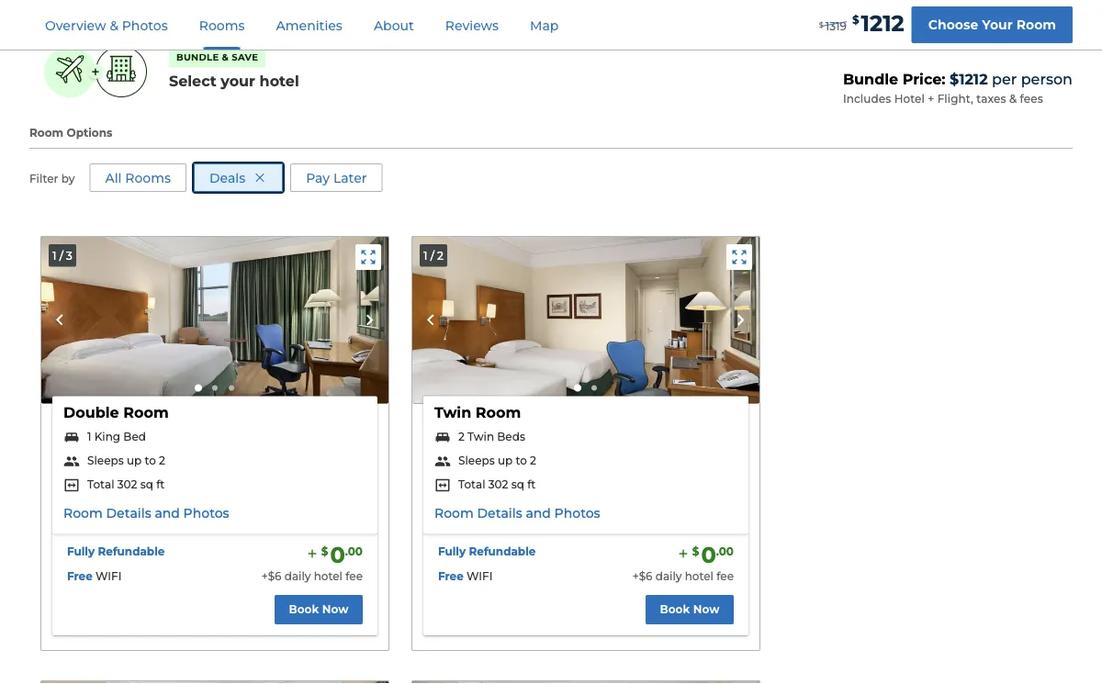 Task type: vqa. For each thing, say whether or not it's contained in the screenshot.
Southwest
no



Task type: locate. For each thing, give the bounding box(es) containing it.
0 horizontal spatial book now button
[[275, 595, 363, 625]]

& for bundle
[[222, 52, 229, 63]]

1 $ 0 . 00 from the left
[[321, 542, 363, 569]]

2 daily from the left
[[656, 570, 682, 583]]

+$6 daily hotel fee for double room
[[262, 570, 363, 583]]

1 wifi from the left
[[96, 570, 122, 583]]

sq down beds
[[511, 478, 524, 491]]

1 horizontal spatial now
[[693, 603, 720, 616]]

+$6
[[262, 570, 282, 583], [633, 570, 653, 583]]

1 fully refundable button from the left
[[67, 544, 165, 560]]

rooms
[[199, 17, 245, 33], [125, 170, 171, 185]]

2 302 from the left
[[488, 478, 508, 491]]

room details and photos
[[63, 505, 229, 521], [434, 505, 600, 521]]

fee for twin room
[[717, 570, 734, 583]]

details
[[106, 505, 151, 521], [477, 505, 522, 521]]

2 horizontal spatial 1
[[423, 249, 428, 262]]

2 . from the left
[[716, 545, 719, 558]]

0 horizontal spatial $ 0 . 00
[[321, 542, 363, 569]]

1 horizontal spatial $ 0 . 00
[[692, 542, 734, 569]]

room up 2 twin beds
[[476, 404, 521, 421]]

2 book from the left
[[660, 603, 690, 616]]

and for double room
[[155, 505, 180, 521]]

2 book now from the left
[[660, 603, 720, 616]]

0 horizontal spatial sq
[[140, 478, 153, 491]]

twin down twin room
[[468, 430, 494, 443]]

1 horizontal spatial +$6
[[633, 570, 653, 583]]

2 ft from the left
[[527, 478, 536, 491]]

2 up from the left
[[498, 454, 513, 467]]

2 go to image #2 image from the left
[[592, 385, 597, 391]]

fully for double room
[[67, 545, 95, 559]]

go to image #1 image for double room
[[195, 384, 202, 392]]

$
[[852, 13, 859, 26], [819, 20, 824, 29], [321, 545, 328, 558], [692, 545, 699, 558]]

1 horizontal spatial fee
[[717, 570, 734, 583]]

0 horizontal spatial .
[[345, 545, 348, 558]]

bundle inside bundle price: $1212 per person includes hotel + flight, taxes & fees
[[843, 70, 898, 88]]

2 wifi from the left
[[467, 570, 493, 583]]

photo carousel region for twin room
[[412, 237, 760, 404]]

2 00 from the left
[[719, 545, 734, 558]]

free wifi
[[67, 570, 122, 583], [438, 570, 493, 583]]

to down bed
[[145, 454, 156, 467]]

& left save on the top left of page
[[222, 52, 229, 63]]

book for twin room
[[660, 603, 690, 616]]

map button
[[515, 1, 574, 50]]

0 for twin room
[[701, 542, 716, 569]]

1 room details and photos from the left
[[63, 505, 229, 521]]

flight,
[[937, 92, 974, 106]]

0 horizontal spatial free
[[67, 570, 93, 583]]

0 horizontal spatial 00
[[348, 545, 363, 558]]

2 vertical spatial &
[[1009, 92, 1017, 106]]

ft
[[156, 478, 165, 491], [527, 478, 536, 491]]

photo carousel region for double room
[[41, 237, 389, 404]]

fully refundable button
[[67, 544, 165, 560], [438, 544, 536, 560]]

sq down bed
[[140, 478, 153, 491]]

reviews button
[[431, 1, 514, 50]]

0 for double room
[[330, 542, 345, 569]]

1 vertical spatial bundle
[[843, 70, 898, 88]]

1 total from the left
[[87, 478, 114, 491]]

1 horizontal spatial room details and photos button
[[434, 505, 600, 523]]

hotel for twin room
[[685, 570, 714, 583]]

refundable
[[98, 545, 165, 559], [469, 545, 536, 559]]

refundable for double
[[98, 545, 165, 559]]

. for double room
[[345, 545, 348, 558]]

1 for double room
[[52, 249, 56, 262]]

1 horizontal spatial details
[[477, 505, 522, 521]]

room inside button
[[1016, 17, 1056, 33]]

1 00 from the left
[[348, 545, 363, 558]]

0 horizontal spatial +$6
[[262, 570, 282, 583]]

0 horizontal spatial wifi
[[96, 570, 122, 583]]

$ 0 . 00
[[321, 542, 363, 569], [692, 542, 734, 569]]

0 horizontal spatial 302
[[117, 478, 137, 491]]

1 go to image #2 image from the left
[[212, 385, 218, 391]]

1 book from the left
[[289, 603, 319, 616]]

2 fully refundable button from the left
[[438, 544, 536, 560]]

to
[[145, 454, 156, 467], [516, 454, 527, 467]]

& right the overview
[[110, 17, 118, 33]]

pay later
[[306, 170, 367, 185]]

total 302 sq ft for double
[[87, 478, 165, 491]]

bundle inside 'bundle & save select your hotel'
[[176, 52, 219, 63]]

1 horizontal spatial rooms
[[199, 17, 245, 33]]

1 horizontal spatial sq
[[511, 478, 524, 491]]

2 fully refundable from the left
[[438, 545, 536, 559]]

1 0 from the left
[[330, 542, 345, 569]]

details down bed
[[106, 505, 151, 521]]

filter by
[[29, 172, 75, 185]]

wifi for twin
[[467, 570, 493, 583]]

1 now from the left
[[322, 603, 348, 616]]

daily for twin room
[[656, 570, 682, 583]]

total 302 sq ft down 2 twin beds
[[458, 478, 536, 491]]

2 / from the left
[[430, 249, 434, 262]]

1 horizontal spatial /
[[430, 249, 434, 262]]

1 horizontal spatial bundle
[[843, 70, 898, 88]]

& inside 'bundle & save select your hotel'
[[222, 52, 229, 63]]

image #1 image for double room
[[41, 237, 389, 404]]

ft for double room
[[156, 478, 165, 491]]

go to image #1 image
[[195, 384, 202, 392], [574, 384, 581, 392]]

1 horizontal spatial go to image #2 image
[[592, 385, 597, 391]]

1 refundable from the left
[[98, 545, 165, 559]]

2
[[437, 249, 444, 262], [458, 430, 465, 443], [159, 454, 165, 467], [530, 454, 536, 467]]

select
[[169, 72, 217, 90]]

fees
[[1020, 92, 1043, 106]]

302 for double
[[117, 478, 137, 491]]

tab list
[[29, 0, 574, 50]]

1 fully from the left
[[67, 545, 95, 559]]

photo carousel region
[[41, 237, 389, 404], [412, 237, 760, 404], [412, 681, 760, 684]]

2 sleeps from the left
[[458, 454, 495, 467]]

0 horizontal spatial go to image #1 image
[[195, 384, 202, 392]]

1 horizontal spatial free wifi
[[438, 570, 493, 583]]

1 horizontal spatial wifi
[[467, 570, 493, 583]]

2 sq from the left
[[511, 478, 524, 491]]

twin room
[[434, 404, 521, 421]]

.
[[345, 545, 348, 558], [716, 545, 719, 558]]

room down 2 twin beds
[[434, 505, 474, 521]]

$ 0 . 00 for twin room
[[692, 542, 734, 569]]

photos for twin room
[[554, 505, 600, 521]]

1
[[52, 249, 56, 262], [423, 249, 428, 262], [87, 430, 91, 443]]

2 0 from the left
[[701, 542, 716, 569]]

sleeps up to 2
[[87, 454, 165, 467], [458, 454, 536, 467]]

daily
[[284, 570, 311, 583], [656, 570, 682, 583]]

1 horizontal spatial fully refundable
[[438, 545, 536, 559]]

302 for twin
[[488, 478, 508, 491]]

1 free from the left
[[67, 570, 93, 583]]

302
[[117, 478, 137, 491], [488, 478, 508, 491]]

1 horizontal spatial and
[[526, 505, 551, 521]]

total for twin
[[458, 478, 485, 491]]

2 sleeps up to 2 from the left
[[458, 454, 536, 467]]

room details and photos down bed
[[63, 505, 229, 521]]

1 302 from the left
[[117, 478, 137, 491]]

0 horizontal spatial rooms
[[125, 170, 171, 185]]

bundle price: $1212 per person includes hotel + flight, taxes & fees
[[843, 70, 1073, 106]]

1 go to image #1 image from the left
[[195, 384, 202, 392]]

up down bed
[[127, 454, 142, 467]]

1 horizontal spatial +
[[928, 92, 934, 106]]

bundle for price:
[[843, 70, 898, 88]]

1 total 302 sq ft from the left
[[87, 478, 165, 491]]

0 horizontal spatial and
[[155, 505, 180, 521]]

1 ft from the left
[[156, 478, 165, 491]]

details down 2 twin beds
[[477, 505, 522, 521]]

sleeps down king
[[87, 454, 124, 467]]

302 down bed
[[117, 478, 137, 491]]

room right your
[[1016, 17, 1056, 33]]

1 to from the left
[[145, 454, 156, 467]]

0 horizontal spatial up
[[127, 454, 142, 467]]

1 book now button from the left
[[275, 595, 363, 625]]

2 now from the left
[[693, 603, 720, 616]]

amenities button
[[261, 1, 357, 50]]

rooms inside filter by amenity region
[[125, 170, 171, 185]]

2 free wifi from the left
[[438, 570, 493, 583]]

options
[[67, 126, 112, 139]]

room details and photos button down bed
[[63, 505, 229, 523]]

+$6 daily hotel fee
[[262, 570, 363, 583], [633, 570, 734, 583]]

0 horizontal spatial &
[[110, 17, 118, 33]]

twin up 2 twin beds
[[434, 404, 471, 421]]

sleeps up to 2 down 2 twin beds
[[458, 454, 536, 467]]

up for double
[[127, 454, 142, 467]]

tab list containing overview & photos
[[29, 0, 574, 50]]

2 twin beds
[[458, 430, 525, 443]]

2 and from the left
[[526, 505, 551, 521]]

sleeps down 2 twin beds
[[458, 454, 495, 467]]

&
[[110, 17, 118, 33], [222, 52, 229, 63], [1009, 92, 1017, 106]]

1 horizontal spatial room details and photos
[[434, 505, 600, 521]]

1 vertical spatial +
[[928, 92, 934, 106]]

total 302 sq ft for twin
[[458, 478, 536, 491]]

1 up from the left
[[127, 454, 142, 467]]

1 horizontal spatial refundable
[[469, 545, 536, 559]]

0 horizontal spatial refundable
[[98, 545, 165, 559]]

details for twin
[[477, 505, 522, 521]]

and
[[155, 505, 180, 521], [526, 505, 551, 521]]

1 vertical spatial &
[[222, 52, 229, 63]]

1 horizontal spatial fully refundable button
[[438, 544, 536, 560]]

2 refundable from the left
[[469, 545, 536, 559]]

+ down overview & photos
[[91, 63, 100, 81]]

1 vertical spatial rooms
[[125, 170, 171, 185]]

0 horizontal spatial ft
[[156, 478, 165, 491]]

2 horizontal spatial hotel
[[685, 570, 714, 583]]

1 sleeps from the left
[[87, 454, 124, 467]]

fee
[[346, 570, 363, 583], [717, 570, 734, 583]]

1 +$6 from the left
[[262, 570, 282, 583]]

free for double room
[[67, 570, 93, 583]]

0 horizontal spatial fee
[[346, 570, 363, 583]]

00
[[348, 545, 363, 558], [719, 545, 734, 558]]

1 horizontal spatial hotel
[[314, 570, 343, 583]]

fully refundable
[[67, 545, 165, 559], [438, 545, 536, 559]]

2 +$6 from the left
[[633, 570, 653, 583]]

rooms right all
[[125, 170, 171, 185]]

bundle up select
[[176, 52, 219, 63]]

hotel inside 'bundle & save select your hotel'
[[260, 72, 299, 90]]

0 vertical spatial bundle
[[176, 52, 219, 63]]

0 horizontal spatial sleeps
[[87, 454, 124, 467]]

book
[[289, 603, 319, 616], [660, 603, 690, 616]]

1 horizontal spatial 00
[[719, 545, 734, 558]]

total 302 sq ft down bed
[[87, 478, 165, 491]]

0 horizontal spatial book now
[[289, 603, 348, 616]]

1 horizontal spatial sleeps up to 2
[[458, 454, 536, 467]]

+
[[91, 63, 100, 81], [928, 92, 934, 106]]

fully refundable for double
[[67, 545, 165, 559]]

2 $ 0 . 00 from the left
[[692, 542, 734, 569]]

beds
[[497, 430, 525, 443]]

1 horizontal spatial free
[[438, 570, 464, 583]]

0 horizontal spatial fully refundable button
[[67, 544, 165, 560]]

up down beds
[[498, 454, 513, 467]]

1 horizontal spatial total
[[458, 478, 485, 491]]

to down beds
[[516, 454, 527, 467]]

book now
[[289, 603, 348, 616], [660, 603, 720, 616]]

& left fees at the top right of page
[[1009, 92, 1017, 106]]

0 horizontal spatial sleeps up to 2
[[87, 454, 165, 467]]

& for overview
[[110, 17, 118, 33]]

1 details from the left
[[106, 505, 151, 521]]

0 vertical spatial &
[[110, 17, 118, 33]]

room left options
[[29, 126, 64, 139]]

fully
[[67, 545, 95, 559], [438, 545, 466, 559]]

room details and photos down beds
[[434, 505, 600, 521]]

1 / 3
[[52, 249, 73, 262]]

0 horizontal spatial bundle
[[176, 52, 219, 63]]

bundle up "includes"
[[843, 70, 898, 88]]

1 horizontal spatial go to image #1 image
[[574, 384, 581, 392]]

2 horizontal spatial photos
[[554, 505, 600, 521]]

0 horizontal spatial fully refundable
[[67, 545, 165, 559]]

now for twin room
[[693, 603, 720, 616]]

to for double room
[[145, 454, 156, 467]]

0 horizontal spatial daily
[[284, 570, 311, 583]]

fully refundable button for twin
[[438, 544, 536, 560]]

book now button
[[275, 595, 363, 625], [646, 595, 734, 625]]

sleeps
[[87, 454, 124, 467], [458, 454, 495, 467]]

0 vertical spatial +
[[91, 63, 100, 81]]

1 horizontal spatial .
[[716, 545, 719, 558]]

0 horizontal spatial now
[[322, 603, 348, 616]]

choose your room button
[[912, 6, 1073, 43]]

image #1 image
[[41, 237, 389, 404], [412, 237, 760, 404], [41, 681, 389, 684]]

0 horizontal spatial hotel
[[260, 72, 299, 90]]

0 vertical spatial rooms
[[199, 17, 245, 33]]

total down king
[[87, 478, 114, 491]]

1 horizontal spatial photos
[[183, 505, 229, 521]]

1 horizontal spatial +$6 daily hotel fee
[[633, 570, 734, 583]]

0 horizontal spatial 1
[[52, 249, 56, 262]]

go to image #2 image for double room
[[212, 385, 218, 391]]

bundle
[[176, 52, 219, 63], [843, 70, 898, 88]]

. for twin room
[[716, 545, 719, 558]]

1 fully refundable from the left
[[67, 545, 165, 559]]

1 horizontal spatial book
[[660, 603, 690, 616]]

sleeps up to 2 down bed
[[87, 454, 165, 467]]

0 horizontal spatial total
[[87, 478, 114, 491]]

total down 2 twin beds
[[458, 478, 485, 491]]

0 horizontal spatial details
[[106, 505, 151, 521]]

/
[[59, 249, 63, 262], [430, 249, 434, 262]]

1 . from the left
[[345, 545, 348, 558]]

rooms up save on the top left of page
[[199, 17, 245, 33]]

+ down price:
[[928, 92, 934, 106]]

sq for twin room
[[511, 478, 524, 491]]

total
[[87, 478, 114, 491], [458, 478, 485, 491]]

2 total from the left
[[458, 478, 485, 491]]

2 +$6 daily hotel fee from the left
[[633, 570, 734, 583]]

0 horizontal spatial photos
[[122, 17, 168, 33]]

up
[[127, 454, 142, 467], [498, 454, 513, 467]]

0 horizontal spatial +$6 daily hotel fee
[[262, 570, 363, 583]]

sleeps for twin
[[458, 454, 495, 467]]

0 horizontal spatial 0
[[330, 542, 345, 569]]

room details and photos for double room
[[63, 505, 229, 521]]

1 horizontal spatial fully
[[438, 545, 466, 559]]

room details and photos button
[[63, 505, 229, 523], [434, 505, 600, 523]]

1 horizontal spatial up
[[498, 454, 513, 467]]

2 fully from the left
[[438, 545, 466, 559]]

+$6 daily hotel fee for twin room
[[633, 570, 734, 583]]

0
[[330, 542, 345, 569], [701, 542, 716, 569]]

1 horizontal spatial ft
[[527, 478, 536, 491]]

& inside button
[[110, 17, 118, 33]]

0 horizontal spatial total 302 sq ft
[[87, 478, 165, 491]]

0 horizontal spatial book
[[289, 603, 319, 616]]

1 sq from the left
[[140, 478, 153, 491]]

2 details from the left
[[477, 505, 522, 521]]

1 horizontal spatial book now button
[[646, 595, 734, 625]]

1 horizontal spatial sleeps
[[458, 454, 495, 467]]

photos inside button
[[122, 17, 168, 33]]

0 horizontal spatial to
[[145, 454, 156, 467]]

0 horizontal spatial free wifi
[[67, 570, 122, 583]]

1 horizontal spatial total 302 sq ft
[[458, 478, 536, 491]]

sq
[[140, 478, 153, 491], [511, 478, 524, 491]]

now
[[322, 603, 348, 616], [693, 603, 720, 616]]

1 horizontal spatial book now
[[660, 603, 720, 616]]

1 horizontal spatial 302
[[488, 478, 508, 491]]

up for twin
[[498, 454, 513, 467]]

0 horizontal spatial room details and photos
[[63, 505, 229, 521]]

room details and photos button down beds
[[434, 505, 600, 523]]

photos
[[122, 17, 168, 33], [183, 505, 229, 521], [554, 505, 600, 521]]

1 room details and photos button from the left
[[63, 505, 229, 523]]

2 book now button from the left
[[646, 595, 734, 625]]

1 / from the left
[[59, 249, 63, 262]]

1 free wifi from the left
[[67, 570, 122, 583]]

302 down 2 twin beds
[[488, 478, 508, 491]]

fully refundable button for double
[[67, 544, 165, 560]]

0 horizontal spatial /
[[59, 249, 63, 262]]

1 +$6 daily hotel fee from the left
[[262, 570, 363, 583]]

2 room details and photos from the left
[[434, 505, 600, 521]]

1 fee from the left
[[346, 570, 363, 583]]

1 horizontal spatial &
[[222, 52, 229, 63]]

1 horizontal spatial 0
[[701, 542, 716, 569]]

amenities
[[276, 17, 342, 33]]

sleeps up to 2 for twin
[[458, 454, 536, 467]]

1 horizontal spatial to
[[516, 454, 527, 467]]

1 and from the left
[[155, 505, 180, 521]]

wifi
[[96, 570, 122, 583], [467, 570, 493, 583]]

includes
[[843, 92, 891, 106]]

pay
[[306, 170, 330, 185]]

room
[[1016, 17, 1056, 33], [29, 126, 64, 139], [123, 404, 169, 421], [476, 404, 521, 421], [63, 505, 103, 521], [434, 505, 474, 521]]

1 horizontal spatial daily
[[656, 570, 682, 583]]

go to image #2 image for twin room
[[592, 385, 597, 391]]

total 302 sq ft
[[87, 478, 165, 491], [458, 478, 536, 491]]

0 horizontal spatial go to image #2 image
[[212, 385, 218, 391]]

hotel
[[260, 72, 299, 90], [314, 570, 343, 583], [685, 570, 714, 583]]

twin
[[434, 404, 471, 421], [468, 430, 494, 443]]

0 horizontal spatial fully
[[67, 545, 95, 559]]

2 fee from the left
[[717, 570, 734, 583]]

2 horizontal spatial &
[[1009, 92, 1017, 106]]

2 free from the left
[[438, 570, 464, 583]]

2 room details and photos button from the left
[[434, 505, 600, 523]]

2 total 302 sq ft from the left
[[458, 478, 536, 491]]

2 to from the left
[[516, 454, 527, 467]]

go to image #2 image
[[212, 385, 218, 391], [592, 385, 597, 391]]

0 horizontal spatial +
[[91, 63, 100, 81]]

1 book now from the left
[[289, 603, 348, 616]]

sq for double room
[[140, 478, 153, 491]]

1 sleeps up to 2 from the left
[[87, 454, 165, 467]]

rooms button
[[184, 1, 260, 50]]

2 go to image #1 image from the left
[[574, 384, 581, 392]]

pay later button
[[290, 163, 383, 192]]

0 horizontal spatial room details and photos button
[[63, 505, 229, 523]]

1 daily from the left
[[284, 570, 311, 583]]

deals button
[[194, 163, 283, 192]]



Task type: describe. For each thing, give the bounding box(es) containing it.
00 for twin room
[[719, 545, 734, 558]]

room details and photos button for twin room
[[434, 505, 600, 523]]

+$6 for twin room
[[633, 570, 653, 583]]

$1212
[[950, 70, 988, 88]]

sleeps up to 2 for double
[[87, 454, 165, 467]]

free for twin room
[[438, 570, 464, 583]]

overview & photos
[[45, 17, 168, 33]]

room details and photos button for double room
[[63, 505, 229, 523]]

0 vertical spatial twin
[[434, 404, 471, 421]]

image #1 image for twin room
[[412, 237, 760, 404]]

deals
[[209, 170, 245, 185]]

1212
[[861, 10, 904, 37]]

book for double room
[[289, 603, 319, 616]]

and for twin room
[[526, 505, 551, 521]]

+$6 for double room
[[262, 570, 282, 583]]

photos for double room
[[183, 505, 229, 521]]

go to image #3 image
[[229, 385, 234, 391]]

choose
[[928, 17, 979, 33]]

book now for double room
[[289, 603, 348, 616]]

1 / 2
[[423, 249, 444, 262]]

free wifi for double
[[67, 570, 122, 583]]

ft for twin room
[[527, 478, 536, 491]]

sleeps for double
[[87, 454, 124, 467]]

$ 0 . 00 for double room
[[321, 542, 363, 569]]

your
[[982, 17, 1013, 33]]

hotel for double room
[[314, 570, 343, 583]]

to for twin room
[[516, 454, 527, 467]]

room options
[[29, 126, 112, 139]]

00 for double room
[[348, 545, 363, 558]]

about button
[[359, 1, 429, 50]]

per
[[992, 70, 1017, 88]]

/ for twin
[[430, 249, 434, 262]]

all rooms button
[[89, 163, 186, 192]]

choose your room
[[928, 17, 1056, 33]]

double room
[[63, 404, 169, 421]]

fully for twin room
[[438, 545, 466, 559]]

fully refundable for twin
[[438, 545, 536, 559]]

overview & photos button
[[30, 1, 183, 50]]

fee for double room
[[346, 570, 363, 583]]

1 vertical spatial twin
[[468, 430, 494, 443]]

room details and photos for twin room
[[434, 505, 600, 521]]

1 king bed
[[87, 430, 146, 443]]

price:
[[903, 70, 946, 88]]

3
[[66, 249, 73, 262]]

wifi for double
[[96, 570, 122, 583]]

total for double
[[87, 478, 114, 491]]

bundle & save select your hotel
[[169, 52, 299, 90]]

all rooms
[[105, 170, 171, 185]]

about
[[374, 17, 414, 33]]

hotel
[[894, 92, 925, 106]]

by
[[61, 172, 75, 185]]

daily for double room
[[284, 570, 311, 583]]

1 horizontal spatial 1
[[87, 430, 91, 443]]

1 for twin room
[[423, 249, 428, 262]]

1319
[[826, 19, 847, 32]]

room down king
[[63, 505, 103, 521]]

book now button for double room
[[275, 595, 363, 625]]

king
[[94, 430, 120, 443]]

your
[[221, 72, 255, 90]]

overview
[[45, 17, 106, 33]]

taxes
[[977, 92, 1006, 106]]

$ 1319 $ 1212
[[819, 10, 904, 37]]

double
[[63, 404, 119, 421]]

all
[[105, 170, 122, 185]]

refundable for twin
[[469, 545, 536, 559]]

details for double
[[106, 505, 151, 521]]

free wifi for twin
[[438, 570, 493, 583]]

filter by amenity region
[[29, 163, 390, 207]]

go to image #1 image for twin room
[[574, 384, 581, 392]]

later
[[333, 170, 367, 185]]

now for double room
[[322, 603, 348, 616]]

room up bed
[[123, 404, 169, 421]]

selected. click to remove filter image
[[253, 170, 267, 185]]

& inside bundle price: $1212 per person includes hotel + flight, taxes & fees
[[1009, 92, 1017, 106]]

bed
[[123, 430, 146, 443]]

bundle for &
[[176, 52, 219, 63]]

book now button for twin room
[[646, 595, 734, 625]]

filter
[[29, 172, 58, 185]]

reviews
[[445, 17, 499, 33]]

person
[[1021, 70, 1073, 88]]

+ inside bundle price: $1212 per person includes hotel + flight, taxes & fees
[[928, 92, 934, 106]]

map
[[530, 17, 559, 33]]

book now for twin room
[[660, 603, 720, 616]]

save
[[232, 52, 258, 63]]

/ for double
[[59, 249, 63, 262]]



